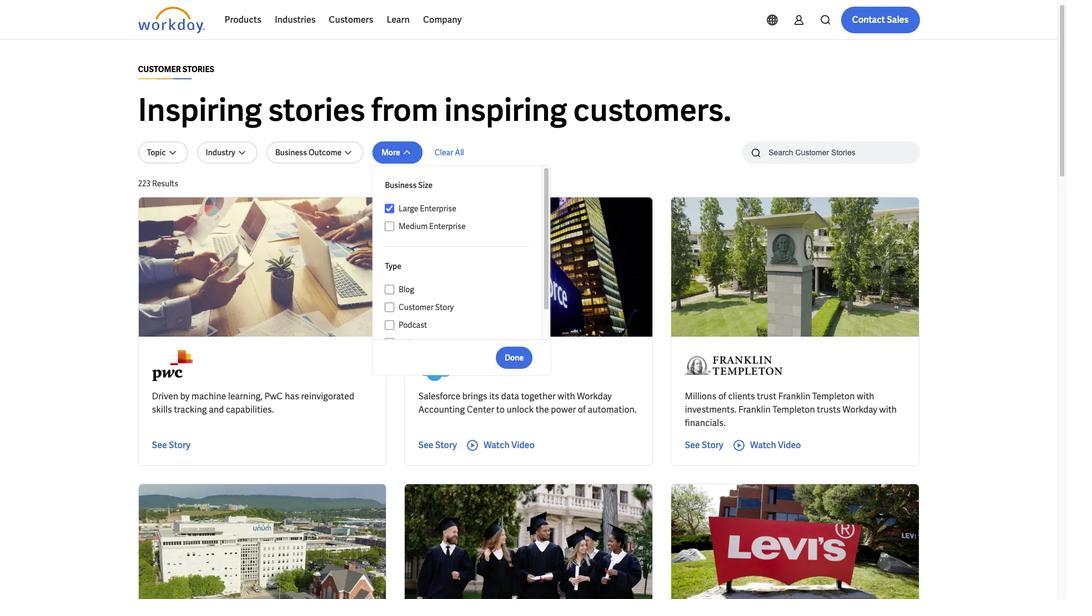Task type: vqa. For each thing, say whether or not it's contained in the screenshot.
The Workday
yes



Task type: describe. For each thing, give the bounding box(es) containing it.
sales
[[887, 14, 909, 26]]

customer story link
[[394, 301, 532, 314]]

salesforce
[[419, 391, 461, 403]]

customers button
[[322, 7, 380, 33]]

by
[[180, 391, 190, 403]]

customers.
[[574, 90, 732, 131]]

video for salesforce brings its data together with workday accounting center to unlock the power of automation.
[[512, 440, 535, 452]]

see for salesforce brings its data together with workday accounting center to unlock the power of automation.
[[419, 440, 434, 452]]

driven by machine learning, pwc has reinvigorated skills tracking and capabilities.
[[152, 391, 354, 416]]

contact
[[853, 14, 886, 26]]

pricewaterhousecoopers global licensing services corporation (pwc) image
[[152, 351, 193, 382]]

story for see story "link" corresponding to salesforce brings its data together with workday accounting center to unlock the power of automation.
[[435, 440, 457, 452]]

customer
[[399, 303, 434, 313]]

inspiring stories from inspiring customers.
[[138, 90, 732, 131]]

blog link
[[394, 283, 532, 297]]

see story link for millions of clients trust franklin templeton with investments. franklin templeton trusts workday with financials.
[[685, 439, 724, 453]]

blog
[[399, 285, 414, 295]]

reinvigorated
[[301, 391, 354, 403]]

medium enterprise link
[[394, 220, 532, 233]]

salesforce.com image
[[419, 351, 463, 382]]

industries
[[275, 14, 316, 26]]

contact sales
[[853, 14, 909, 26]]

watch for franklin
[[750, 440, 776, 452]]

business for business outcome
[[275, 148, 307, 158]]

watch video for templeton
[[750, 440, 801, 452]]

has
[[285, 391, 299, 403]]

driven
[[152, 391, 178, 403]]

1 see story link from the left
[[152, 439, 191, 453]]

skills
[[152, 404, 172, 416]]

clear all
[[435, 148, 464, 158]]

medium
[[399, 222, 428, 232]]

unlock
[[507, 404, 534, 416]]

workday inside millions of clients trust franklin templeton with investments. franklin templeton trusts workday with financials.
[[843, 404, 878, 416]]

size
[[418, 181, 433, 191]]

2 horizontal spatial with
[[880, 404, 897, 416]]

workday inside the salesforce brings its data together with workday accounting center to unlock the power of automation.
[[577, 391, 612, 403]]

to
[[497, 404, 505, 416]]

large enterprise
[[399, 204, 457, 214]]

trusts
[[817, 404, 841, 416]]

products button
[[218, 7, 268, 33]]

topic
[[147, 148, 166, 158]]

0 horizontal spatial franklin
[[739, 404, 771, 416]]

business for business size
[[385, 181, 417, 191]]

see story link for salesforce brings its data together with workday accounting center to unlock the power of automation.
[[419, 439, 457, 453]]

business size
[[385, 181, 433, 191]]

investments.
[[685, 404, 737, 416]]

go to the homepage image
[[138, 7, 205, 33]]

done
[[505, 353, 524, 363]]

salesforce brings its data together with workday accounting center to unlock the power of automation.
[[419, 391, 637, 416]]

from
[[372, 90, 438, 131]]

type
[[385, 262, 402, 272]]

1 vertical spatial templeton
[[773, 404, 815, 416]]

story for 3rd see story "link" from right
[[169, 440, 191, 452]]

more button
[[373, 142, 423, 164]]

contact sales link
[[841, 7, 920, 33]]

machine
[[192, 391, 226, 403]]

Search Customer Stories text field
[[762, 143, 898, 162]]

see for millions of clients trust franklin templeton with investments. franklin templeton trusts workday with financials.
[[685, 440, 700, 452]]

clear all button
[[431, 142, 468, 164]]

stories
[[268, 90, 365, 131]]

customer stories
[[138, 64, 214, 74]]

with inside the salesforce brings its data together with workday accounting center to unlock the power of automation.
[[558, 391, 575, 403]]

financials.
[[685, 418, 726, 429]]

see story for salesforce brings its data together with workday accounting center to unlock the power of automation.
[[419, 440, 457, 452]]

1 horizontal spatial with
[[857, 391, 875, 403]]

video for millions of clients trust franklin templeton with investments. franklin templeton trusts workday with financials.
[[778, 440, 801, 452]]

power
[[551, 404, 576, 416]]

watch video for to
[[484, 440, 535, 452]]

video link
[[394, 337, 532, 350]]

together
[[521, 391, 556, 403]]

large enterprise link
[[394, 202, 532, 216]]

company
[[423, 14, 462, 26]]

company button
[[417, 7, 469, 33]]

story for millions of clients trust franklin templeton with investments. franklin templeton trusts workday with financials. see story "link"
[[702, 440, 724, 452]]



Task type: locate. For each thing, give the bounding box(es) containing it.
and
[[209, 404, 224, 416]]

clients
[[729, 391, 755, 403]]

1 horizontal spatial franklin
[[779, 391, 811, 403]]

video down unlock
[[512, 440, 535, 452]]

podcast link
[[394, 319, 532, 332]]

inspiring
[[138, 90, 262, 131]]

video down podcast
[[399, 338, 419, 348]]

customer story
[[399, 303, 454, 313]]

industry
[[206, 148, 235, 158]]

223 results
[[138, 179, 178, 189]]

1 horizontal spatial watch video
[[750, 440, 801, 452]]

tracking
[[174, 404, 207, 416]]

see story down accounting
[[419, 440, 457, 452]]

0 vertical spatial franklin
[[779, 391, 811, 403]]

2 watch video from the left
[[750, 440, 801, 452]]

watch video link down the to
[[466, 439, 535, 453]]

learn
[[387, 14, 410, 26]]

1 see from the left
[[152, 440, 167, 452]]

franklin right trust
[[779, 391, 811, 403]]

of inside the salesforce brings its data together with workday accounting center to unlock the power of automation.
[[578, 404, 586, 416]]

3 see from the left
[[685, 440, 700, 452]]

1 horizontal spatial video
[[512, 440, 535, 452]]

0 horizontal spatial see
[[152, 440, 167, 452]]

1 horizontal spatial workday
[[843, 404, 878, 416]]

done button
[[496, 347, 533, 369]]

business
[[275, 148, 307, 158], [385, 181, 417, 191]]

watch down millions of clients trust franklin templeton with investments. franklin templeton trusts workday with financials.
[[750, 440, 776, 452]]

workday
[[577, 391, 612, 403], [843, 404, 878, 416]]

enterprise
[[420, 204, 457, 214], [429, 222, 466, 232]]

watch video link for center
[[466, 439, 535, 453]]

0 horizontal spatial of
[[578, 404, 586, 416]]

watch video link down millions of clients trust franklin templeton with investments. franklin templeton trusts workday with financials.
[[733, 439, 801, 453]]

business up the large
[[385, 181, 417, 191]]

workday up automation.
[[577, 391, 612, 403]]

accounting
[[419, 404, 465, 416]]

products
[[225, 14, 262, 26]]

with
[[558, 391, 575, 403], [857, 391, 875, 403], [880, 404, 897, 416]]

customer
[[138, 64, 181, 74]]

2 see story from the left
[[419, 440, 457, 452]]

2 horizontal spatial video
[[778, 440, 801, 452]]

story down blog link
[[435, 303, 454, 313]]

2 horizontal spatial see
[[685, 440, 700, 452]]

story
[[435, 303, 454, 313], [169, 440, 191, 452], [435, 440, 457, 452], [702, 440, 724, 452]]

1 vertical spatial of
[[578, 404, 586, 416]]

story down accounting
[[435, 440, 457, 452]]

its
[[489, 391, 499, 403]]

watch video down the to
[[484, 440, 535, 452]]

medium enterprise
[[399, 222, 466, 232]]

millions of clients trust franklin templeton with investments. franklin templeton trusts workday with financials.
[[685, 391, 897, 429]]

None checkbox
[[385, 222, 394, 232], [385, 285, 394, 295], [385, 321, 394, 331], [385, 222, 394, 232], [385, 285, 394, 295], [385, 321, 394, 331]]

brings
[[463, 391, 488, 403]]

video
[[399, 338, 419, 348], [512, 440, 535, 452], [778, 440, 801, 452]]

of inside millions of clients trust franklin templeton with investments. franklin templeton trusts workday with financials.
[[719, 391, 727, 403]]

watch for center
[[484, 440, 510, 452]]

franklin
[[779, 391, 811, 403], [739, 404, 771, 416]]

learning,
[[228, 391, 263, 403]]

2 see story link from the left
[[419, 439, 457, 453]]

0 horizontal spatial with
[[558, 391, 575, 403]]

0 vertical spatial business
[[275, 148, 307, 158]]

1 watch video from the left
[[484, 440, 535, 452]]

1 vertical spatial enterprise
[[429, 222, 466, 232]]

learn button
[[380, 7, 417, 33]]

inspiring
[[445, 90, 567, 131]]

see story link
[[152, 439, 191, 453], [419, 439, 457, 453], [685, 439, 724, 453]]

pwc
[[265, 391, 283, 403]]

topic button
[[138, 142, 188, 164]]

of up investments.
[[719, 391, 727, 403]]

see down accounting
[[419, 440, 434, 452]]

watch video
[[484, 440, 535, 452], [750, 440, 801, 452]]

2 horizontal spatial see story link
[[685, 439, 724, 453]]

business outcome
[[275, 148, 342, 158]]

industry button
[[197, 142, 258, 164]]

1 vertical spatial workday
[[843, 404, 878, 416]]

1 horizontal spatial of
[[719, 391, 727, 403]]

2 watch from the left
[[750, 440, 776, 452]]

1 horizontal spatial watch video link
[[733, 439, 801, 453]]

enterprise up medium enterprise
[[420, 204, 457, 214]]

watch video link for franklin
[[733, 439, 801, 453]]

video down millions of clients trust franklin templeton with investments. franklin templeton trusts workday with financials.
[[778, 440, 801, 452]]

0 vertical spatial workday
[[577, 391, 612, 403]]

see story down skills at the bottom of page
[[152, 440, 191, 452]]

0 horizontal spatial watch video link
[[466, 439, 535, 453]]

templeton up trusts
[[813, 391, 855, 403]]

0 horizontal spatial see story link
[[152, 439, 191, 453]]

see
[[152, 440, 167, 452], [419, 440, 434, 452], [685, 440, 700, 452]]

1 horizontal spatial see story link
[[419, 439, 457, 453]]

1 horizontal spatial business
[[385, 181, 417, 191]]

1 watch from the left
[[484, 440, 510, 452]]

1 horizontal spatial watch
[[750, 440, 776, 452]]

center
[[467, 404, 495, 416]]

franklin down trust
[[739, 404, 771, 416]]

workday right trusts
[[843, 404, 878, 416]]

all
[[455, 148, 464, 158]]

of right power
[[578, 404, 586, 416]]

the
[[536, 404, 549, 416]]

outcome
[[309, 148, 342, 158]]

podcast
[[399, 321, 427, 331]]

1 vertical spatial business
[[385, 181, 417, 191]]

1 vertical spatial franklin
[[739, 404, 771, 416]]

None checkbox
[[385, 204, 394, 214], [385, 303, 394, 313], [385, 338, 394, 348], [385, 204, 394, 214], [385, 303, 394, 313], [385, 338, 394, 348]]

1 horizontal spatial see
[[419, 440, 434, 452]]

0 horizontal spatial workday
[[577, 391, 612, 403]]

0 horizontal spatial business
[[275, 148, 307, 158]]

stories
[[183, 64, 214, 74]]

1 watch video link from the left
[[466, 439, 535, 453]]

0 vertical spatial templeton
[[813, 391, 855, 403]]

0 vertical spatial enterprise
[[420, 204, 457, 214]]

watch
[[484, 440, 510, 452], [750, 440, 776, 452]]

franklin templeton companies, llc image
[[685, 351, 783, 382]]

0 horizontal spatial see story
[[152, 440, 191, 452]]

see story
[[152, 440, 191, 452], [419, 440, 457, 452], [685, 440, 724, 452]]

2 watch video link from the left
[[733, 439, 801, 453]]

business outcome button
[[266, 142, 364, 164]]

large
[[399, 204, 418, 214]]

watch video down millions of clients trust franklin templeton with investments. franklin templeton trusts workday with financials.
[[750, 440, 801, 452]]

story down the financials.
[[702, 440, 724, 452]]

capabilities.
[[226, 404, 274, 416]]

see story link down the financials.
[[685, 439, 724, 453]]

of
[[719, 391, 727, 403], [578, 404, 586, 416]]

clear
[[435, 148, 453, 158]]

industries button
[[268, 7, 322, 33]]

business left outcome
[[275, 148, 307, 158]]

1 horizontal spatial see story
[[419, 440, 457, 452]]

0 vertical spatial of
[[719, 391, 727, 403]]

customers
[[329, 14, 374, 26]]

watch down the to
[[484, 440, 510, 452]]

templeton down trust
[[773, 404, 815, 416]]

enterprise for large enterprise
[[420, 204, 457, 214]]

story down tracking
[[169, 440, 191, 452]]

story inside customer story link
[[435, 303, 454, 313]]

2 horizontal spatial see story
[[685, 440, 724, 452]]

223
[[138, 179, 150, 189]]

enterprise for medium enterprise
[[429, 222, 466, 232]]

2 see from the left
[[419, 440, 434, 452]]

3 see story link from the left
[[685, 439, 724, 453]]

3 see story from the left
[[685, 440, 724, 452]]

see story link down skills at the bottom of page
[[152, 439, 191, 453]]

trust
[[757, 391, 777, 403]]

1 see story from the left
[[152, 440, 191, 452]]

millions
[[685, 391, 717, 403]]

see down the financials.
[[685, 440, 700, 452]]

data
[[501, 391, 519, 403]]

see story link down accounting
[[419, 439, 457, 453]]

results
[[152, 179, 178, 189]]

enterprise down large enterprise link
[[429, 222, 466, 232]]

more
[[382, 148, 400, 158]]

automation.
[[588, 404, 637, 416]]

business inside business outcome button
[[275, 148, 307, 158]]

watch video link
[[466, 439, 535, 453], [733, 439, 801, 453]]

0 horizontal spatial watch
[[484, 440, 510, 452]]

0 horizontal spatial video
[[399, 338, 419, 348]]

see down skills at the bottom of page
[[152, 440, 167, 452]]

see story down the financials.
[[685, 440, 724, 452]]

see story for millions of clients trust franklin templeton with investments. franklin templeton trusts workday with financials.
[[685, 440, 724, 452]]

0 horizontal spatial watch video
[[484, 440, 535, 452]]



